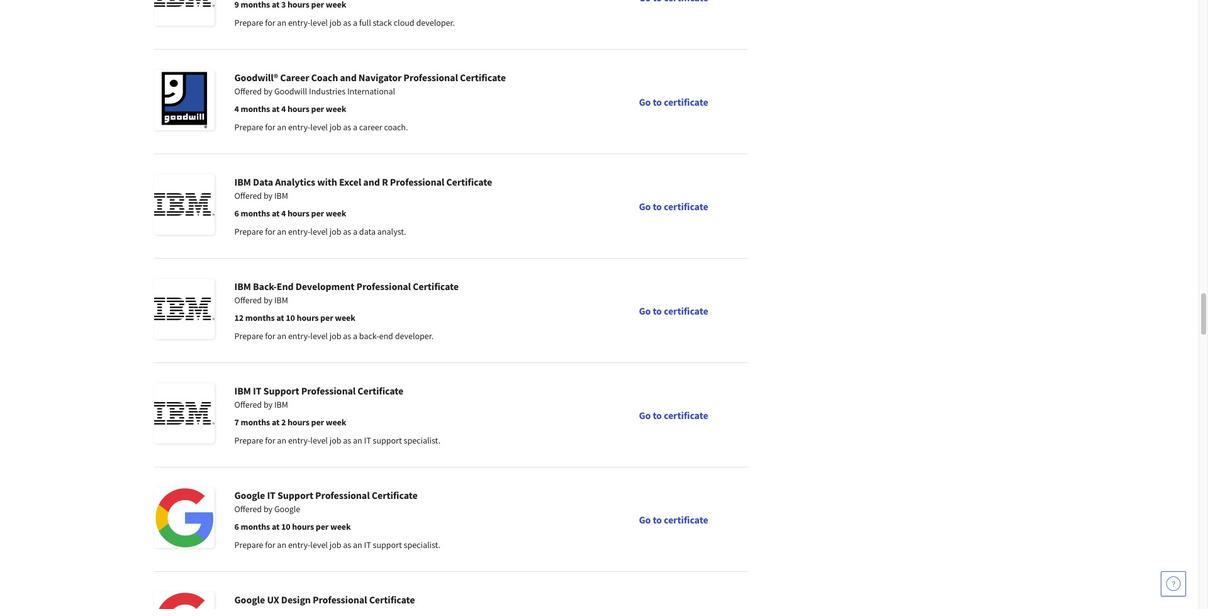 Task type: describe. For each thing, give the bounding box(es) containing it.
go for ibm data analytics with excel and r professional certificate
[[639, 200, 651, 212]]

goodwill® career coach and navigator professional certificate offered by goodwill industries international 4 months at 4 hours per week
[[235, 71, 506, 115]]

as for google
[[343, 540, 351, 551]]

entry- for professional
[[288, 226, 311, 237]]

months inside the ibm it support  professional certificate offered by ibm 7 months at 2 hours per week
[[241, 417, 270, 428]]

at inside the ibm it support  professional certificate offered by ibm 7 months at 2 hours per week
[[272, 417, 280, 428]]

professional inside ibm back-end development professional certificate offered by ibm 12 months at 10 hours per week
[[357, 280, 411, 293]]

it inside google it support professional certificate offered by google 6 months at 10 hours per week
[[267, 489, 276, 502]]

an down 2 on the left of page
[[277, 435, 287, 446]]

level for offered
[[311, 122, 328, 133]]

entry- for google
[[288, 540, 311, 551]]

per inside goodwill® career coach and navigator professional certificate offered by goodwill industries international 4 months at 4 hours per week
[[311, 103, 324, 115]]

certificate inside the ibm it support  professional certificate offered by ibm 7 months at 2 hours per week
[[358, 385, 404, 397]]

data
[[359, 226, 376, 237]]

offered inside the ibm it support  professional certificate offered by ibm 7 months at 2 hours per week
[[235, 399, 262, 410]]

prepare for an entry-level job as an it support specialist. for ibm it support  professional certificate
[[235, 435, 441, 446]]

1 for from the top
[[265, 17, 275, 28]]

an up ux
[[277, 540, 287, 551]]

certificate inside goodwill® career coach and navigator professional certificate offered by goodwill industries international 4 months at 4 hours per week
[[460, 71, 506, 84]]

1 level from the top
[[311, 17, 328, 28]]

google ux design professional certificate link
[[154, 572, 748, 609]]

for for ibm it support  professional certificate
[[265, 435, 275, 446]]

an down end
[[277, 331, 287, 342]]

go to certificate for google it support professional certificate
[[639, 513, 709, 526]]

job for google
[[330, 540, 342, 551]]

prepare for google it support professional certificate
[[235, 540, 263, 551]]

certificate inside ibm data analytics with excel and r professional certificate offered by ibm 6 months at 4 hours per week
[[447, 176, 492, 188]]

ibm image for ibm data analytics with excel and r professional certificate
[[154, 174, 214, 235]]

help center image
[[1167, 577, 1182, 592]]

go for ibm back-end development professional certificate
[[639, 304, 651, 317]]

per inside google it support professional certificate offered by google 6 months at 10 hours per week
[[316, 521, 329, 533]]

certificate for ibm data analytics with excel and r professional certificate
[[664, 200, 709, 212]]

ibm down end
[[274, 295, 288, 306]]

an down google it support professional certificate offered by google 6 months at 10 hours per week in the bottom left of the page
[[353, 540, 362, 551]]

4 for ibm
[[281, 208, 286, 219]]

ibm data analytics with excel and r professional certificate offered by ibm 6 months at 4 hours per week
[[235, 176, 492, 219]]

prepare for goodwill® career coach and navigator professional certificate
[[235, 122, 263, 133]]

certificate for goodwill® career coach and navigator professional certificate
[[664, 95, 709, 108]]

ibm up 7
[[235, 385, 251, 397]]

ibm up 2 on the left of page
[[274, 399, 288, 410]]

week inside ibm back-end development professional certificate offered by ibm 12 months at 10 hours per week
[[335, 312, 356, 324]]

for for ibm data analytics with excel and r professional certificate
[[265, 226, 275, 237]]

week inside ibm data analytics with excel and r professional certificate offered by ibm 6 months at 4 hours per week
[[326, 208, 346, 219]]

professional inside goodwill® career coach and navigator professional certificate offered by goodwill industries international 4 months at 4 hours per week
[[404, 71, 458, 84]]

to for goodwill® career coach and navigator professional certificate
[[653, 95, 662, 108]]

an down goodwill at left
[[277, 122, 287, 133]]

per inside ibm data analytics with excel and r professional certificate offered by ibm 6 months at 4 hours per week
[[311, 208, 324, 219]]

job for by
[[330, 331, 342, 342]]

at inside ibm data analytics with excel and r professional certificate offered by ibm 6 months at 4 hours per week
[[272, 208, 280, 219]]

go to certificate for ibm data analytics with excel and r professional certificate
[[639, 200, 709, 212]]

level for ibm
[[311, 435, 328, 446]]

ibm image for ibm it support  professional certificate
[[154, 383, 214, 444]]

offered inside ibm back-end development professional certificate offered by ibm 12 months at 10 hours per week
[[235, 295, 262, 306]]

at inside google it support professional certificate offered by google 6 months at 10 hours per week
[[272, 521, 280, 533]]

an down analytics
[[277, 226, 287, 237]]

developer. inside prepare for an entry-level job as a full stack cloud developer. link
[[416, 17, 455, 28]]

hours inside the ibm it support  professional certificate offered by ibm 7 months at 2 hours per week
[[288, 417, 310, 428]]

prepare for an entry-level job as a data analyst.
[[235, 226, 406, 237]]

1 a from the top
[[353, 17, 358, 28]]

by inside google it support professional certificate offered by google 6 months at 10 hours per week
[[264, 504, 273, 515]]

offered inside google it support professional certificate offered by google 6 months at 10 hours per week
[[235, 504, 262, 515]]

months inside goodwill® career coach and navigator professional certificate offered by goodwill industries international 4 months at 4 hours per week
[[241, 103, 270, 115]]

hours inside google it support professional certificate offered by google 6 months at 10 hours per week
[[292, 521, 314, 533]]

support for google
[[278, 489, 314, 502]]

as for by
[[343, 331, 351, 342]]

certificate inside google it support professional certificate offered by google 6 months at 10 hours per week
[[372, 489, 418, 502]]

12
[[235, 312, 244, 324]]

goodwill industries international image
[[154, 70, 214, 130]]

1 vertical spatial developer.
[[395, 331, 434, 342]]

and inside ibm data analytics with excel and r professional certificate offered by ibm 6 months at 4 hours per week
[[363, 176, 380, 188]]

job for offered
[[330, 122, 342, 133]]

10 inside ibm back-end development professional certificate offered by ibm 12 months at 10 hours per week
[[286, 312, 295, 324]]

go for ibm it support  professional certificate
[[639, 409, 651, 421]]

prepare for an entry-level job as a career coach.
[[235, 122, 408, 133]]

certificate for ibm back-end development professional certificate
[[664, 304, 709, 317]]

level for professional
[[311, 226, 328, 237]]

entry- for by
[[288, 331, 311, 342]]

a for professional
[[353, 331, 358, 342]]

hours inside ibm back-end development professional certificate offered by ibm 12 months at 10 hours per week
[[297, 312, 319, 324]]

navigator
[[359, 71, 402, 84]]

as for professional
[[343, 226, 351, 237]]

prepare for ibm back-end development professional certificate
[[235, 331, 263, 342]]

r
[[382, 176, 388, 188]]



Task type: vqa. For each thing, say whether or not it's contained in the screenshot.


Task type: locate. For each thing, give the bounding box(es) containing it.
5 for from the top
[[265, 435, 275, 446]]

back-
[[359, 331, 379, 342]]

4 by from the top
[[264, 399, 273, 410]]

4 to from the top
[[653, 409, 662, 421]]

entry-
[[288, 17, 311, 28], [288, 122, 311, 133], [288, 226, 311, 237], [288, 331, 311, 342], [288, 435, 311, 446], [288, 540, 311, 551]]

developer. right cloud
[[416, 17, 455, 28]]

hours inside goodwill® career coach and navigator professional certificate offered by goodwill industries international 4 months at 4 hours per week
[[288, 103, 310, 115]]

entry- up career
[[288, 17, 311, 28]]

4 as from the top
[[343, 331, 351, 342]]

design
[[281, 594, 311, 606]]

certificate for google it support professional certificate
[[664, 513, 709, 526]]

2 a from the top
[[353, 122, 358, 133]]

2 entry- from the top
[[288, 122, 311, 133]]

prepare for an entry-level job as a back-end developer.
[[235, 331, 434, 342]]

2 6 from the top
[[235, 521, 239, 533]]

3 to from the top
[[653, 304, 662, 317]]

prepare for an entry-level job as an it support specialist.
[[235, 435, 441, 446], [235, 540, 441, 551]]

support for google it support professional certificate
[[373, 540, 402, 551]]

1 vertical spatial specialist.
[[404, 540, 441, 551]]

1 vertical spatial 10
[[281, 521, 291, 533]]

end
[[379, 331, 393, 342]]

level for google
[[311, 540, 328, 551]]

6 job from the top
[[330, 540, 342, 551]]

for for ibm back-end development professional certificate
[[265, 331, 275, 342]]

to
[[653, 95, 662, 108], [653, 200, 662, 212], [653, 304, 662, 317], [653, 409, 662, 421], [653, 513, 662, 526]]

international
[[347, 86, 395, 97]]

level down the ibm it support  professional certificate offered by ibm 7 months at 2 hours per week
[[311, 435, 328, 446]]

4
[[235, 103, 239, 115], [281, 103, 286, 115], [281, 208, 286, 219]]

job for professional
[[330, 226, 342, 237]]

as down the ibm it support  professional certificate offered by ibm 7 months at 2 hours per week
[[343, 435, 351, 446]]

for for google it support professional certificate
[[265, 540, 275, 551]]

by inside ibm back-end development professional certificate offered by ibm 12 months at 10 hours per week
[[264, 295, 273, 306]]

certificate inside ibm back-end development professional certificate offered by ibm 12 months at 10 hours per week
[[413, 280, 459, 293]]

entry- for ibm
[[288, 435, 311, 446]]

5 entry- from the top
[[288, 435, 311, 446]]

level down industries
[[311, 122, 328, 133]]

4 inside ibm data analytics with excel and r professional certificate offered by ibm 6 months at 4 hours per week
[[281, 208, 286, 219]]

1 to from the top
[[653, 95, 662, 108]]

by inside the ibm it support  professional certificate offered by ibm 7 months at 2 hours per week
[[264, 399, 273, 410]]

as down google it support professional certificate offered by google 6 months at 10 hours per week in the bottom left of the page
[[343, 540, 351, 551]]

1 ibm image from the top
[[154, 174, 214, 235]]

job left data
[[330, 226, 342, 237]]

1 vertical spatial support
[[373, 540, 402, 551]]

3 ibm image from the top
[[154, 383, 214, 444]]

professional
[[404, 71, 458, 84], [390, 176, 445, 188], [357, 280, 411, 293], [301, 385, 356, 397], [315, 489, 370, 502], [313, 594, 367, 606]]

as left data
[[343, 226, 351, 237]]

professional inside ibm data analytics with excel and r professional certificate offered by ibm 6 months at 4 hours per week
[[390, 176, 445, 188]]

as
[[343, 17, 351, 28], [343, 122, 351, 133], [343, 226, 351, 237], [343, 331, 351, 342], [343, 435, 351, 446], [343, 540, 351, 551]]

go to certificate for goodwill® career coach and navigator professional certificate
[[639, 95, 709, 108]]

4 for from the top
[[265, 331, 275, 342]]

go to certificate for ibm back-end development professional certificate
[[639, 304, 709, 317]]

go for google it support professional certificate
[[639, 513, 651, 526]]

prepare for ibm data analytics with excel and r professional certificate
[[235, 226, 263, 237]]

0 vertical spatial ibm image
[[154, 174, 214, 235]]

a left back-
[[353, 331, 358, 342]]

6 inside google it support professional certificate offered by google 6 months at 10 hours per week
[[235, 521, 239, 533]]

3 as from the top
[[343, 226, 351, 237]]

developer.
[[416, 17, 455, 28], [395, 331, 434, 342]]

months
[[241, 103, 270, 115], [241, 208, 270, 219], [245, 312, 275, 324], [241, 417, 270, 428], [241, 521, 270, 533]]

3 offered from the top
[[235, 295, 262, 306]]

and
[[340, 71, 357, 84], [363, 176, 380, 188]]

google image
[[154, 488, 214, 548]]

data
[[253, 176, 273, 188]]

by inside ibm data analytics with excel and r professional certificate offered by ibm 6 months at 4 hours per week
[[264, 190, 273, 201]]

specialist. for ibm it support  professional certificate
[[404, 435, 441, 446]]

career
[[280, 71, 309, 84]]

2 prepare for an entry-level job as an it support specialist. from the top
[[235, 540, 441, 551]]

and right "coach"
[[340, 71, 357, 84]]

an down the ibm it support  professional certificate offered by ibm 7 months at 2 hours per week
[[353, 435, 362, 446]]

months inside ibm data analytics with excel and r professional certificate offered by ibm 6 months at 4 hours per week
[[241, 208, 270, 219]]

2 specialist. from the top
[[404, 540, 441, 551]]

0 vertical spatial 6
[[235, 208, 239, 219]]

10
[[286, 312, 295, 324], [281, 521, 291, 533]]

4 entry- from the top
[[288, 331, 311, 342]]

level
[[311, 17, 328, 28], [311, 122, 328, 133], [311, 226, 328, 237], [311, 331, 328, 342], [311, 435, 328, 446], [311, 540, 328, 551]]

1 horizontal spatial and
[[363, 176, 380, 188]]

support
[[264, 385, 299, 397], [278, 489, 314, 502]]

1 go to certificate from the top
[[639, 95, 709, 108]]

3 go from the top
[[639, 304, 651, 317]]

1 vertical spatial support
[[278, 489, 314, 502]]

job for ibm
[[330, 435, 342, 446]]

2
[[281, 417, 286, 428]]

4 a from the top
[[353, 331, 358, 342]]

for down data
[[265, 226, 275, 237]]

support inside google it support professional certificate offered by google 6 months at 10 hours per week
[[278, 489, 314, 502]]

hours inside ibm data analytics with excel and r professional certificate offered by ibm 6 months at 4 hours per week
[[288, 208, 310, 219]]

for down back-
[[265, 331, 275, 342]]

job down the ibm it support  professional certificate offered by ibm 7 months at 2 hours per week
[[330, 435, 342, 446]]

2 ibm image from the top
[[154, 279, 214, 339]]

1 offered from the top
[[235, 86, 262, 97]]

6 inside ibm data analytics with excel and r professional certificate offered by ibm 6 months at 4 hours per week
[[235, 208, 239, 219]]

2 for from the top
[[265, 122, 275, 133]]

specialist. for google it support professional certificate
[[404, 540, 441, 551]]

certificate for ibm it support  professional certificate
[[664, 409, 709, 421]]

entry- down goodwill at left
[[288, 122, 311, 133]]

4 prepare from the top
[[235, 331, 263, 342]]

2 go from the top
[[639, 200, 651, 212]]

a left full
[[353, 17, 358, 28]]

google ux design professional certificate
[[235, 594, 415, 606]]

1 vertical spatial prepare for an entry-level job as an it support specialist.
[[235, 540, 441, 551]]

for up ux
[[265, 540, 275, 551]]

2 offered from the top
[[235, 190, 262, 201]]

1 vertical spatial ibm image
[[154, 279, 214, 339]]

for down the ibm it support  professional certificate offered by ibm 7 months at 2 hours per week
[[265, 435, 275, 446]]

with
[[317, 176, 337, 188]]

prepare
[[235, 17, 263, 28], [235, 122, 263, 133], [235, 226, 263, 237], [235, 331, 263, 342], [235, 435, 263, 446], [235, 540, 263, 551]]

excel
[[339, 176, 362, 188]]

go for goodwill® career coach and navigator professional certificate
[[639, 95, 651, 108]]

3 go to certificate from the top
[[639, 304, 709, 317]]

it inside the ibm it support  professional certificate offered by ibm 7 months at 2 hours per week
[[253, 385, 262, 397]]

an
[[277, 17, 287, 28], [277, 122, 287, 133], [277, 226, 287, 237], [277, 331, 287, 342], [277, 435, 287, 446], [353, 435, 362, 446], [277, 540, 287, 551], [353, 540, 362, 551]]

job left back-
[[330, 331, 342, 342]]

3 level from the top
[[311, 226, 328, 237]]

week inside the ibm it support  professional certificate offered by ibm 7 months at 2 hours per week
[[326, 417, 346, 428]]

3 a from the top
[[353, 226, 358, 237]]

entry- down the ibm it support  professional certificate offered by ibm 7 months at 2 hours per week
[[288, 435, 311, 446]]

go to certificate for ibm it support  professional certificate
[[639, 409, 709, 421]]

6 entry- from the top
[[288, 540, 311, 551]]

1 vertical spatial google
[[274, 504, 301, 515]]

2 certificate from the top
[[664, 200, 709, 212]]

ibm image for ibm back-end development professional certificate
[[154, 279, 214, 339]]

0 vertical spatial support
[[264, 385, 299, 397]]

google it support professional certificate offered by google 6 months at 10 hours per week
[[235, 489, 418, 533]]

per inside ibm back-end development professional certificate offered by ibm 12 months at 10 hours per week
[[320, 312, 333, 324]]

hours
[[288, 103, 310, 115], [288, 208, 310, 219], [297, 312, 319, 324], [288, 417, 310, 428], [292, 521, 314, 533]]

0 vertical spatial google
[[235, 489, 265, 502]]

2 level from the top
[[311, 122, 328, 133]]

ibm back-end development professional certificate offered by ibm 12 months at 10 hours per week
[[235, 280, 459, 324]]

certificate
[[664, 95, 709, 108], [664, 200, 709, 212], [664, 304, 709, 317], [664, 409, 709, 421], [664, 513, 709, 526]]

support
[[373, 435, 402, 446], [373, 540, 402, 551]]

months inside google it support professional certificate offered by google 6 months at 10 hours per week
[[241, 521, 270, 533]]

ibm
[[235, 176, 251, 188], [274, 190, 288, 201], [235, 280, 251, 293], [274, 295, 288, 306], [235, 385, 251, 397], [274, 399, 288, 410]]

a left career
[[353, 122, 358, 133]]

4 go from the top
[[639, 409, 651, 421]]

4 level from the top
[[311, 331, 328, 342]]

0 horizontal spatial and
[[340, 71, 357, 84]]

months inside ibm back-end development professional certificate offered by ibm 12 months at 10 hours per week
[[245, 312, 275, 324]]

1 certificate from the top
[[664, 95, 709, 108]]

prepare for an entry-level job as a full stack cloud developer.
[[235, 17, 455, 28]]

support for ibm
[[264, 385, 299, 397]]

2 prepare from the top
[[235, 122, 263, 133]]

5 to from the top
[[653, 513, 662, 526]]

job left career
[[330, 122, 342, 133]]

support inside the ibm it support  professional certificate offered by ibm 7 months at 2 hours per week
[[264, 385, 299, 397]]

cloud
[[394, 17, 415, 28]]

to for ibm data analytics with excel and r professional certificate
[[653, 200, 662, 212]]

by inside goodwill® career coach and navigator professional certificate offered by goodwill industries international 4 months at 4 hours per week
[[264, 86, 273, 97]]

5 job from the top
[[330, 435, 342, 446]]

2 vertical spatial ibm image
[[154, 383, 214, 444]]

analyst.
[[378, 226, 406, 237]]

ibm left data
[[235, 176, 251, 188]]

career
[[359, 122, 383, 133]]

google for it
[[235, 489, 265, 502]]

5 offered from the top
[[235, 504, 262, 515]]

google
[[235, 489, 265, 502], [274, 504, 301, 515], [235, 594, 265, 606]]

level down google it support professional certificate offered by google 6 months at 10 hours per week in the bottom left of the page
[[311, 540, 328, 551]]

prepare for an entry-level job as an it support specialist. for google it support professional certificate
[[235, 540, 441, 551]]

ibm it support  professional certificate offered by ibm 7 months at 2 hours per week
[[235, 385, 404, 428]]

level left full
[[311, 17, 328, 28]]

0 vertical spatial specialist.
[[404, 435, 441, 446]]

week
[[326, 103, 346, 115], [326, 208, 346, 219], [335, 312, 356, 324], [326, 417, 346, 428], [331, 521, 351, 533]]

as for offered
[[343, 122, 351, 133]]

prepare for an entry-level job as an it support specialist. down google it support professional certificate offered by google 6 months at 10 hours per week in the bottom left of the page
[[235, 540, 441, 551]]

per inside the ibm it support  professional certificate offered by ibm 7 months at 2 hours per week
[[311, 417, 324, 428]]

0 vertical spatial 10
[[286, 312, 295, 324]]

4 certificate from the top
[[664, 409, 709, 421]]

google for ux
[[235, 594, 265, 606]]

1 specialist. from the top
[[404, 435, 441, 446]]

at
[[272, 103, 280, 115], [272, 208, 280, 219], [276, 312, 284, 324], [272, 417, 280, 428], [272, 521, 280, 533]]

1 6 from the top
[[235, 208, 239, 219]]

1 support from the top
[[373, 435, 402, 446]]

2 by from the top
[[264, 190, 273, 201]]

an up career
[[277, 17, 287, 28]]

a
[[353, 17, 358, 28], [353, 122, 358, 133], [353, 226, 358, 237], [353, 331, 358, 342]]

ibm left back-
[[235, 280, 251, 293]]

developer. right 'end'
[[395, 331, 434, 342]]

stack
[[373, 17, 392, 28]]

as left back-
[[343, 331, 351, 342]]

coach
[[311, 71, 338, 84]]

7
[[235, 417, 239, 428]]

0 vertical spatial developer.
[[416, 17, 455, 28]]

5 go from the top
[[639, 513, 651, 526]]

2 go to certificate from the top
[[639, 200, 709, 212]]

level down ibm back-end development professional certificate offered by ibm 12 months at 10 hours per week
[[311, 331, 328, 342]]

entry- down analytics
[[288, 226, 311, 237]]

as left career
[[343, 122, 351, 133]]

offered inside ibm data analytics with excel and r professional certificate offered by ibm 6 months at 4 hours per week
[[235, 190, 262, 201]]

per
[[311, 103, 324, 115], [311, 208, 324, 219], [320, 312, 333, 324], [311, 417, 324, 428], [316, 521, 329, 533]]

by
[[264, 86, 273, 97], [264, 190, 273, 201], [264, 295, 273, 306], [264, 399, 273, 410], [264, 504, 273, 515]]

2 as from the top
[[343, 122, 351, 133]]

to for google it support professional certificate
[[653, 513, 662, 526]]

1 prepare for an entry-level job as an it support specialist. from the top
[[235, 435, 441, 446]]

ux
[[267, 594, 279, 606]]

level left data
[[311, 226, 328, 237]]

5 by from the top
[[264, 504, 273, 515]]

3 job from the top
[[330, 226, 342, 237]]

for up goodwill®
[[265, 17, 275, 28]]

offered
[[235, 86, 262, 97], [235, 190, 262, 201], [235, 295, 262, 306], [235, 399, 262, 410], [235, 504, 262, 515]]

for down goodwill at left
[[265, 122, 275, 133]]

a left data
[[353, 226, 358, 237]]

at inside ibm back-end development professional certificate offered by ibm 12 months at 10 hours per week
[[276, 312, 284, 324]]

goodwill®
[[235, 71, 278, 84]]

offered inside goodwill® career coach and navigator professional certificate offered by goodwill industries international 4 months at 4 hours per week
[[235, 86, 262, 97]]

go
[[639, 95, 651, 108], [639, 200, 651, 212], [639, 304, 651, 317], [639, 409, 651, 421], [639, 513, 651, 526]]

as for ibm
[[343, 435, 351, 446]]

ibm down analytics
[[274, 190, 288, 201]]

and left r
[[363, 176, 380, 188]]

10 inside google it support professional certificate offered by google 6 months at 10 hours per week
[[281, 521, 291, 533]]

4 go to certificate from the top
[[639, 409, 709, 421]]

industries
[[309, 86, 346, 97]]

prepare for an entry-level job as an it support specialist. down the ibm it support  professional certificate offered by ibm 7 months at 2 hours per week
[[235, 435, 441, 446]]

goodwill
[[274, 86, 307, 97]]

professional inside google it support professional certificate offered by google 6 months at 10 hours per week
[[315, 489, 370, 502]]

a for navigator
[[353, 122, 358, 133]]

level for by
[[311, 331, 328, 342]]

to for ibm back-end development professional certificate
[[653, 304, 662, 317]]

week inside google it support professional certificate offered by google 6 months at 10 hours per week
[[331, 521, 351, 533]]

1 as from the top
[[343, 17, 351, 28]]

for
[[265, 17, 275, 28], [265, 122, 275, 133], [265, 226, 275, 237], [265, 331, 275, 342], [265, 435, 275, 446], [265, 540, 275, 551]]

4 job from the top
[[330, 331, 342, 342]]

3 for from the top
[[265, 226, 275, 237]]

3 certificate from the top
[[664, 304, 709, 317]]

as left full
[[343, 17, 351, 28]]

job down google it support professional certificate offered by google 6 months at 10 hours per week in the bottom left of the page
[[330, 540, 342, 551]]

1 prepare from the top
[[235, 17, 263, 28]]

6 prepare from the top
[[235, 540, 263, 551]]

for for goodwill® career coach and navigator professional certificate
[[265, 122, 275, 133]]

analytics
[[275, 176, 315, 188]]

4 down analytics
[[281, 208, 286, 219]]

5 level from the top
[[311, 435, 328, 446]]

0 vertical spatial support
[[373, 435, 402, 446]]

5 go to certificate from the top
[[639, 513, 709, 526]]

5 prepare from the top
[[235, 435, 263, 446]]

0 vertical spatial prepare for an entry-level job as an it support specialist.
[[235, 435, 441, 446]]

5 as from the top
[[343, 435, 351, 446]]

4 down goodwill®
[[235, 103, 239, 115]]

2 to from the top
[[653, 200, 662, 212]]

go to certificate
[[639, 95, 709, 108], [639, 200, 709, 212], [639, 304, 709, 317], [639, 409, 709, 421], [639, 513, 709, 526]]

2 vertical spatial google
[[235, 594, 265, 606]]

prepare for an entry-level job as a full stack cloud developer. link
[[154, 0, 748, 49]]

1 go from the top
[[639, 95, 651, 108]]

entry- down end
[[288, 331, 311, 342]]

3 entry- from the top
[[288, 226, 311, 237]]

certificate
[[460, 71, 506, 84], [447, 176, 492, 188], [413, 280, 459, 293], [358, 385, 404, 397], [372, 489, 418, 502], [369, 594, 415, 606]]

end
[[277, 280, 294, 293]]

1 job from the top
[[330, 17, 342, 28]]

2 support from the top
[[373, 540, 402, 551]]

1 vertical spatial 6
[[235, 521, 239, 533]]

6 level from the top
[[311, 540, 328, 551]]

2 job from the top
[[330, 122, 342, 133]]

development
[[296, 280, 355, 293]]

entry- down google it support professional certificate offered by google 6 months at 10 hours per week in the bottom left of the page
[[288, 540, 311, 551]]

at inside goodwill® career coach and navigator professional certificate offered by goodwill industries international 4 months at 4 hours per week
[[272, 103, 280, 115]]

job left full
[[330, 17, 342, 28]]

entry- for offered
[[288, 122, 311, 133]]

and inside goodwill® career coach and navigator professional certificate offered by goodwill industries international 4 months at 4 hours per week
[[340, 71, 357, 84]]

full
[[359, 17, 371, 28]]

back-
[[253, 280, 277, 293]]

6 for from the top
[[265, 540, 275, 551]]

1 entry- from the top
[[288, 17, 311, 28]]

5 certificate from the top
[[664, 513, 709, 526]]

prepare for ibm it support  professional certificate
[[235, 435, 263, 446]]

support for ibm it support  professional certificate
[[373, 435, 402, 446]]

3 prepare from the top
[[235, 226, 263, 237]]

6
[[235, 208, 239, 219], [235, 521, 239, 533]]

job
[[330, 17, 342, 28], [330, 122, 342, 133], [330, 226, 342, 237], [330, 331, 342, 342], [330, 435, 342, 446], [330, 540, 342, 551]]

1 by from the top
[[264, 86, 273, 97]]

week inside goodwill® career coach and navigator professional certificate offered by goodwill industries international 4 months at 4 hours per week
[[326, 103, 346, 115]]

to for ibm it support  professional certificate
[[653, 409, 662, 421]]

it
[[253, 385, 262, 397], [364, 435, 371, 446], [267, 489, 276, 502], [364, 540, 371, 551]]

1 vertical spatial and
[[363, 176, 380, 188]]

a for excel
[[353, 226, 358, 237]]

3 by from the top
[[264, 295, 273, 306]]

4 for goodwill®
[[281, 103, 286, 115]]

professional inside the ibm it support  professional certificate offered by ibm 7 months at 2 hours per week
[[301, 385, 356, 397]]

0 vertical spatial and
[[340, 71, 357, 84]]

specialist.
[[404, 435, 441, 446], [404, 540, 441, 551]]

ibm image
[[154, 174, 214, 235], [154, 279, 214, 339], [154, 383, 214, 444]]

4 offered from the top
[[235, 399, 262, 410]]

coach.
[[384, 122, 408, 133]]

6 as from the top
[[343, 540, 351, 551]]

4 down goodwill at left
[[281, 103, 286, 115]]



